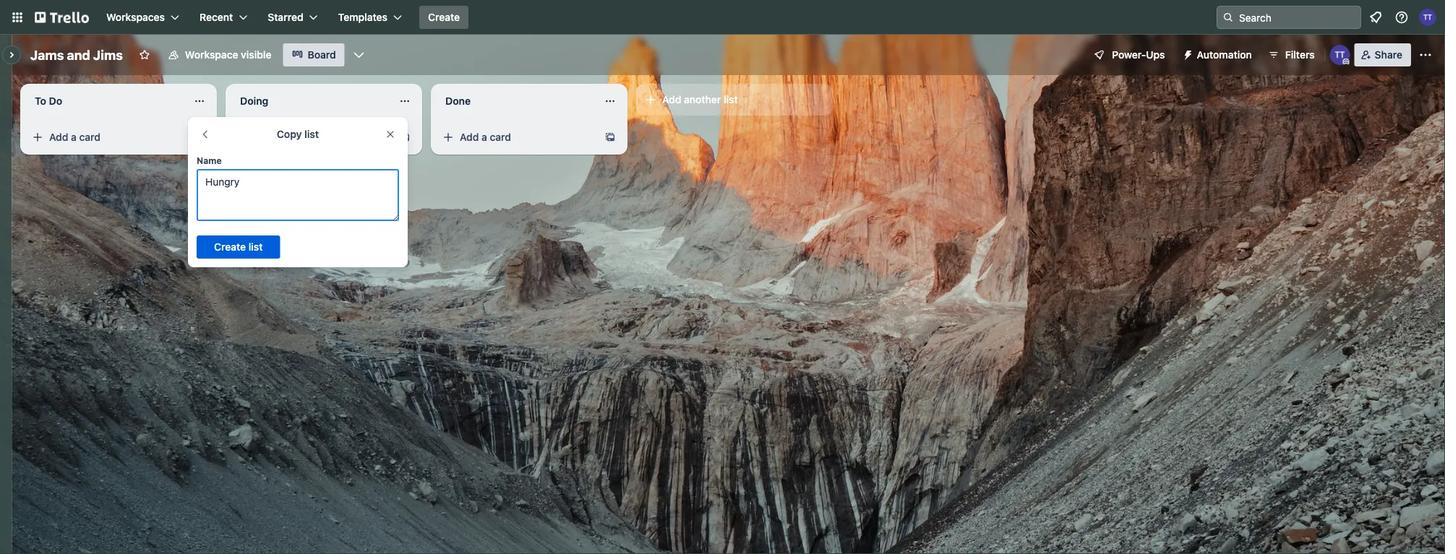 Task type: locate. For each thing, give the bounding box(es) containing it.
1 horizontal spatial card
[[284, 131, 306, 143]]

2 horizontal spatial card
[[490, 131, 511, 143]]

add a card down done
[[460, 131, 511, 143]]

1 horizontal spatial to do text field
[[197, 169, 399, 221]]

0 horizontal spatial a
[[71, 131, 77, 143]]

add down do
[[49, 131, 68, 143]]

3 create from template… image from the left
[[604, 132, 616, 143]]

list right another
[[724, 94, 738, 106]]

add a card button
[[26, 126, 188, 149], [231, 126, 393, 149], [437, 126, 599, 149]]

0 notifications image
[[1367, 9, 1384, 26]]

workspace
[[185, 49, 238, 61]]

add a card button for done
[[437, 126, 599, 149]]

show menu image
[[1418, 48, 1433, 62]]

1 vertical spatial list
[[304, 128, 319, 140]]

power-ups
[[1112, 49, 1165, 61]]

0 vertical spatial list
[[724, 94, 738, 106]]

add
[[662, 94, 681, 106], [49, 131, 68, 143], [254, 131, 274, 143], [460, 131, 479, 143]]

create from template… image
[[194, 132, 205, 143], [399, 132, 411, 143], [604, 132, 616, 143]]

jams
[[30, 47, 64, 63]]

filters button
[[1263, 43, 1319, 67]]

copy list
[[277, 128, 319, 140]]

card for to do
[[79, 131, 101, 143]]

add left another
[[662, 94, 681, 106]]

To Do text field
[[26, 90, 185, 113], [197, 169, 399, 221]]

workspaces
[[106, 11, 165, 23]]

add a card button down do
[[26, 126, 188, 149]]

to do
[[35, 95, 62, 107]]

0 vertical spatial to do text field
[[26, 90, 185, 113]]

share
[[1375, 49, 1402, 61]]

to do text field down copy list
[[197, 169, 399, 221]]

add inside add another list button
[[662, 94, 681, 106]]

0 horizontal spatial add a card button
[[26, 126, 188, 149]]

1 horizontal spatial a
[[276, 131, 282, 143]]

Doing text field
[[231, 90, 390, 113]]

create from template… image for done
[[604, 132, 616, 143]]

1 add a card button from the left
[[26, 126, 188, 149]]

1 card from the left
[[79, 131, 101, 143]]

1 horizontal spatial add a card button
[[231, 126, 393, 149]]

2 horizontal spatial add a card
[[460, 131, 511, 143]]

create from template… image for doing
[[399, 132, 411, 143]]

add another list
[[662, 94, 738, 106]]

add a card button down done text field
[[437, 126, 599, 149]]

Done text field
[[437, 90, 596, 113]]

2 horizontal spatial create from template… image
[[604, 132, 616, 143]]

0 horizontal spatial add a card
[[49, 131, 101, 143]]

visible
[[241, 49, 271, 61]]

workspace visible
[[185, 49, 271, 61]]

jams and jims
[[30, 47, 123, 63]]

do
[[49, 95, 62, 107]]

board link
[[283, 43, 345, 67]]

add a card
[[49, 131, 101, 143], [254, 131, 306, 143], [460, 131, 511, 143]]

1 vertical spatial to do text field
[[197, 169, 399, 221]]

2 horizontal spatial a
[[482, 131, 487, 143]]

this member is an admin of this board. image
[[1343, 59, 1349, 65]]

0 horizontal spatial card
[[79, 131, 101, 143]]

0 horizontal spatial to do text field
[[26, 90, 185, 113]]

card for done
[[490, 131, 511, 143]]

None submit
[[197, 236, 280, 259]]

1 add a card from the left
[[49, 131, 101, 143]]

to do text field containing to do
[[26, 90, 185, 113]]

3 a from the left
[[482, 131, 487, 143]]

jims
[[93, 47, 123, 63]]

and
[[67, 47, 90, 63]]

0 horizontal spatial create from template… image
[[194, 132, 205, 143]]

add a card down do
[[49, 131, 101, 143]]

add left copy at the left top
[[254, 131, 274, 143]]

another
[[684, 94, 721, 106]]

add a card down doing
[[254, 131, 306, 143]]

2 create from template… image from the left
[[399, 132, 411, 143]]

0 horizontal spatial list
[[304, 128, 319, 140]]

filters
[[1285, 49, 1315, 61]]

share button
[[1354, 43, 1411, 67]]

3 add a card button from the left
[[437, 126, 599, 149]]

3 card from the left
[[490, 131, 511, 143]]

1 horizontal spatial create from template… image
[[399, 132, 411, 143]]

2 add a card button from the left
[[231, 126, 393, 149]]

to do text field down jims
[[26, 90, 185, 113]]

create
[[428, 11, 460, 23]]

automation
[[1197, 49, 1252, 61]]

name
[[197, 155, 222, 166]]

starred button
[[259, 6, 327, 29]]

2 horizontal spatial add a card button
[[437, 126, 599, 149]]

1 horizontal spatial add a card
[[254, 131, 306, 143]]

add a card button down doing text field
[[231, 126, 393, 149]]

1 horizontal spatial list
[[724, 94, 738, 106]]

list right copy at the left top
[[304, 128, 319, 140]]

3 add a card from the left
[[460, 131, 511, 143]]

card
[[79, 131, 101, 143], [284, 131, 306, 143], [490, 131, 511, 143]]

add a card for done
[[460, 131, 511, 143]]

a
[[71, 131, 77, 143], [276, 131, 282, 143], [482, 131, 487, 143]]

list
[[724, 94, 738, 106], [304, 128, 319, 140]]

switch to… image
[[10, 10, 25, 25]]

primary element
[[0, 0, 1445, 35]]

templates button
[[329, 6, 411, 29]]

1 create from template… image from the left
[[194, 132, 205, 143]]

2 card from the left
[[284, 131, 306, 143]]

a for to do
[[71, 131, 77, 143]]

1 a from the left
[[71, 131, 77, 143]]

Search field
[[1234, 7, 1360, 28]]



Task type: describe. For each thing, give the bounding box(es) containing it.
done
[[445, 95, 471, 107]]

add a card button for to do
[[26, 126, 188, 149]]

doing
[[240, 95, 268, 107]]

star or unstar board image
[[139, 49, 150, 61]]

recent
[[200, 11, 233, 23]]

workspace visible button
[[159, 43, 280, 67]]

templates
[[338, 11, 387, 23]]

to
[[35, 95, 46, 107]]

terry turtle (terryturtle) image
[[1419, 9, 1436, 26]]

ups
[[1146, 49, 1165, 61]]

back to home image
[[35, 6, 89, 29]]

create button
[[419, 6, 469, 29]]

board
[[308, 49, 336, 61]]

list inside button
[[724, 94, 738, 106]]

customize views image
[[352, 48, 366, 62]]

copy
[[277, 128, 302, 140]]

Board name text field
[[23, 43, 130, 67]]

2 a from the left
[[276, 131, 282, 143]]

terry turtle (terryturtle) image
[[1330, 45, 1350, 65]]

workspaces button
[[98, 6, 188, 29]]

create from template… image for to do
[[194, 132, 205, 143]]

recent button
[[191, 6, 256, 29]]

add a card for to do
[[49, 131, 101, 143]]

add a card button for doing
[[231, 126, 393, 149]]

search image
[[1222, 12, 1234, 23]]

a for done
[[482, 131, 487, 143]]

power-
[[1112, 49, 1146, 61]]

add down done
[[460, 131, 479, 143]]

power-ups button
[[1083, 43, 1174, 67]]

add another list button
[[636, 84, 833, 116]]

open information menu image
[[1394, 10, 1409, 25]]

automation button
[[1177, 43, 1261, 67]]

starred
[[268, 11, 303, 23]]

sm image
[[1177, 43, 1197, 64]]

2 add a card from the left
[[254, 131, 306, 143]]



Task type: vqa. For each thing, say whether or not it's contained in the screenshot.
2nd "Add a card" button
yes



